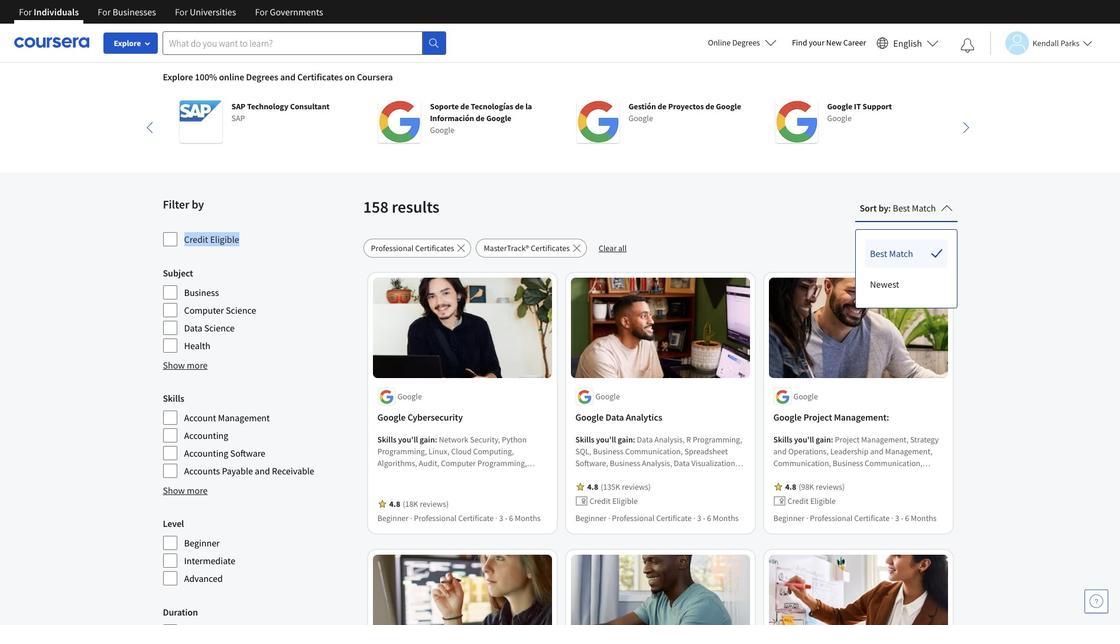 Task type: locate. For each thing, give the bounding box(es) containing it.
158
[[363, 196, 389, 218]]

for left universities
[[175, 6, 188, 18]]

2 horizontal spatial 3
[[896, 514, 900, 524]]

months for google project management:
[[911, 514, 937, 524]]

3 you'll from the left
[[794, 435, 814, 446]]

level
[[163, 518, 184, 530]]

2 6 from the left
[[707, 514, 712, 524]]

: right sort in the right top of the page
[[889, 202, 891, 214]]

1 horizontal spatial eligible
[[613, 496, 638, 507]]

2 horizontal spatial certificate
[[855, 514, 890, 524]]

for businesses
[[98, 6, 156, 18]]

credit down filter by
[[184, 234, 208, 245]]

google image for google
[[577, 101, 619, 143]]

1 horizontal spatial by
[[879, 202, 889, 214]]

show up level
[[163, 485, 185, 497]]

skills you'll gain : for data
[[576, 435, 637, 446]]

show more button for accounts payable and receivable
[[163, 484, 208, 498]]

0 horizontal spatial and
[[255, 465, 270, 477]]

reviews) right (98k
[[816, 482, 845, 493]]

0 horizontal spatial skills you'll gain :
[[378, 435, 439, 446]]

0 horizontal spatial google image
[[378, 101, 421, 143]]

4.8 for analytics
[[588, 482, 599, 493]]

6
[[509, 514, 513, 524], [707, 514, 712, 524], [906, 514, 910, 524]]

0 horizontal spatial credit
[[184, 234, 208, 245]]

clear all
[[599, 243, 627, 254]]

data left analytics
[[606, 412, 624, 424]]

0 vertical spatial data
[[184, 322, 202, 334]]

help center image
[[1090, 595, 1104, 609]]

4.8 left '(135k'
[[588, 482, 599, 493]]

for for universities
[[175, 6, 188, 18]]

match
[[912, 202, 936, 214], [890, 248, 914, 260]]

computer
[[184, 305, 224, 316]]

0 horizontal spatial gain
[[420, 435, 435, 446]]

reviews)
[[622, 482, 651, 493], [816, 482, 845, 493], [420, 499, 449, 510]]

by for sort
[[879, 202, 889, 214]]

1 horizontal spatial skills you'll gain :
[[576, 435, 637, 446]]

certificates left on
[[297, 71, 343, 83]]

1 vertical spatial sap
[[232, 113, 245, 124]]

2 google image from the left
[[577, 101, 619, 143]]

businesses
[[113, 6, 156, 18]]

data
[[184, 322, 202, 334], [606, 412, 624, 424]]

credit down '(135k'
[[590, 496, 611, 507]]

show for accounts payable and receivable
[[163, 485, 185, 497]]

1 horizontal spatial certificates
[[415, 243, 454, 254]]

beginner · professional certificate · 3 - 6 months for google data analytics
[[576, 514, 739, 524]]

it
[[854, 101, 861, 112]]

more down accounts
[[187, 485, 208, 497]]

2 show more button from the top
[[163, 484, 208, 498]]

find your new career
[[792, 37, 867, 48]]

proyectos
[[668, 101, 704, 112]]

1 vertical spatial show more
[[163, 485, 208, 497]]

project
[[804, 412, 833, 424]]

0 vertical spatial and
[[280, 71, 296, 83]]

2 certificate from the left
[[657, 514, 692, 524]]

consultant
[[290, 101, 330, 112]]

2 horizontal spatial you'll
[[794, 435, 814, 446]]

credit eligible for google data analytics
[[590, 496, 638, 507]]

sap right sap 'image'
[[232, 113, 245, 124]]

de up información
[[461, 101, 469, 112]]

best
[[893, 202, 910, 214], [870, 248, 888, 260]]

you'll down "google cybersecurity"
[[398, 435, 418, 446]]

4.8 for management:
[[786, 482, 797, 493]]

certificates for professional certificates
[[415, 243, 454, 254]]

4.8 left (98k
[[786, 482, 797, 493]]

1 google image from the left
[[378, 101, 421, 143]]

2 more from the top
[[187, 485, 208, 497]]

more
[[187, 360, 208, 371], [187, 485, 208, 497]]

2 horizontal spatial gain
[[816, 435, 831, 446]]

english button
[[872, 24, 944, 62]]

certificates
[[297, 71, 343, 83], [415, 243, 454, 254], [531, 243, 570, 254]]

1 you'll from the left
[[398, 435, 418, 446]]

sap
[[232, 101, 246, 112], [232, 113, 245, 124]]

2 horizontal spatial reviews)
[[816, 482, 845, 493]]

0 vertical spatial show
[[163, 360, 185, 371]]

beginner · professional certificate · 3 - 6 months down 4.8 (98k reviews) at the right of page
[[774, 514, 937, 524]]

skills you'll gain : down 'google data analytics'
[[576, 435, 637, 446]]

show more
[[163, 360, 208, 371], [163, 485, 208, 497]]

data up 'health'
[[184, 322, 202, 334]]

3 gain from the left
[[816, 435, 831, 446]]

gain down "google cybersecurity"
[[420, 435, 435, 446]]

advanced
[[184, 573, 223, 585]]

1 horizontal spatial certificate
[[657, 514, 692, 524]]

4.8 (135k reviews)
[[588, 482, 651, 493]]

you'll for cybersecurity
[[398, 435, 418, 446]]

best up newest
[[870, 248, 888, 260]]

credit for google project management:
[[788, 496, 809, 507]]

1 horizontal spatial google image
[[577, 101, 619, 143]]

4.8
[[588, 482, 599, 493], [786, 482, 797, 493], [389, 499, 400, 510]]

2 horizontal spatial 4.8
[[786, 482, 797, 493]]

skills down "google cybersecurity"
[[378, 435, 397, 446]]

None search field
[[163, 31, 446, 55]]

more down 'health'
[[187, 360, 208, 371]]

1 horizontal spatial you'll
[[596, 435, 616, 446]]

: down google project management:
[[831, 435, 834, 446]]

2 beginner · professional certificate · 3 - 6 months from the left
[[576, 514, 739, 524]]

computer science
[[184, 305, 256, 316]]

: down "cybersecurity"
[[435, 435, 437, 446]]

4.8 (18k reviews)
[[389, 499, 449, 510]]

0 horizontal spatial 3
[[499, 514, 503, 524]]

1 horizontal spatial 4.8
[[588, 482, 599, 493]]

1 horizontal spatial -
[[703, 514, 706, 524]]

2 horizontal spatial skills you'll gain :
[[774, 435, 835, 446]]

by right the filter
[[192, 197, 204, 212]]

1 vertical spatial show
[[163, 485, 185, 497]]

months for google data analytics
[[713, 514, 739, 524]]

4 for from the left
[[255, 6, 268, 18]]

you'll down 'google data analytics'
[[596, 435, 616, 446]]

beginner · professional certificate · 3 - 6 months down the 4.8 (135k reviews)
[[576, 514, 739, 524]]

0 horizontal spatial you'll
[[398, 435, 418, 446]]

: for google data analytics
[[633, 435, 636, 446]]

0 vertical spatial more
[[187, 360, 208, 371]]

2 3 from the left
[[697, 514, 702, 524]]

de
[[461, 101, 469, 112], [515, 101, 524, 112], [658, 101, 667, 112], [706, 101, 715, 112], [476, 113, 485, 124]]

4.8 left (18k
[[389, 499, 400, 510]]

for
[[19, 6, 32, 18], [98, 6, 111, 18], [175, 6, 188, 18], [255, 6, 268, 18]]

1 vertical spatial match
[[890, 248, 914, 260]]

1 vertical spatial more
[[187, 485, 208, 497]]

0 horizontal spatial best
[[870, 248, 888, 260]]

1 skills you'll gain : from the left
[[378, 435, 439, 446]]

subject
[[163, 267, 193, 279]]

certificate for google data analytics
[[657, 514, 692, 524]]

skills down 'google data analytics'
[[576, 435, 595, 446]]

:
[[889, 202, 891, 214], [435, 435, 437, 446], [633, 435, 636, 446], [831, 435, 834, 446]]

1 horizontal spatial months
[[713, 514, 739, 524]]

3 6 from the left
[[906, 514, 910, 524]]

3 for from the left
[[175, 6, 188, 18]]

6 for google data analytics
[[707, 514, 712, 524]]

show more for health
[[163, 360, 208, 371]]

google image for información
[[378, 101, 421, 143]]

and down software
[[255, 465, 270, 477]]

3 for google data analytics
[[697, 514, 702, 524]]

- for google project management:
[[901, 514, 904, 524]]

0 vertical spatial sap
[[232, 101, 246, 112]]

1 vertical spatial accounting
[[184, 448, 229, 459]]

gain
[[420, 435, 435, 446], [618, 435, 633, 446], [816, 435, 831, 446]]

credit for google data analytics
[[590, 496, 611, 507]]

1 horizontal spatial reviews)
[[622, 482, 651, 493]]

3 - from the left
[[901, 514, 904, 524]]

2 horizontal spatial certificates
[[531, 243, 570, 254]]

show down 'health'
[[163, 360, 185, 371]]

you'll down project
[[794, 435, 814, 446]]

1 show more button from the top
[[163, 358, 208, 373]]

la
[[526, 101, 532, 112]]

beginner · professional certificate · 3 - 6 months
[[378, 514, 541, 524], [576, 514, 739, 524], [774, 514, 937, 524]]

science down computer science
[[204, 322, 235, 334]]

soporte de tecnologías de la información de google google
[[430, 101, 532, 135]]

1 horizontal spatial data
[[606, 412, 624, 424]]

1 show more from the top
[[163, 360, 208, 371]]

gain for cybersecurity
[[420, 435, 435, 446]]

0 horizontal spatial beginner · professional certificate · 3 - 6 months
[[378, 514, 541, 524]]

beginner · professional certificate · 3 - 6 months down 4.8 (18k reviews)
[[378, 514, 541, 524]]

certificates for mastertrack® certificates
[[531, 243, 570, 254]]

show more button down accounts
[[163, 484, 208, 498]]

2 months from the left
[[713, 514, 739, 524]]

2 for from the left
[[98, 6, 111, 18]]

2 horizontal spatial 6
[[906, 514, 910, 524]]

beginner up intermediate
[[184, 538, 220, 549]]

list box
[[856, 230, 957, 308]]

1 gain from the left
[[420, 435, 435, 446]]

match up newest
[[890, 248, 914, 260]]

accounting
[[184, 430, 229, 442], [184, 448, 229, 459]]

for left the individuals
[[19, 6, 32, 18]]

0 horizontal spatial eligible
[[210, 234, 239, 245]]

sap technology consultant sap
[[232, 101, 330, 124]]

certificate
[[458, 514, 494, 524], [657, 514, 692, 524], [855, 514, 890, 524]]

3 certificate from the left
[[855, 514, 890, 524]]

match right sort in the right top of the page
[[912, 202, 936, 214]]

software
[[230, 448, 266, 459]]

google image
[[378, 101, 421, 143], [577, 101, 619, 143], [776, 101, 818, 143]]

3 beginner · professional certificate · 3 - 6 months from the left
[[774, 514, 937, 524]]

1 horizontal spatial best
[[893, 202, 910, 214]]

0 horizontal spatial months
[[515, 514, 541, 524]]

eligible down the 4.8 (135k reviews)
[[613, 496, 638, 507]]

0 vertical spatial show more
[[163, 360, 208, 371]]

2 sap from the top
[[232, 113, 245, 124]]

beginner
[[378, 514, 409, 524], [576, 514, 607, 524], [774, 514, 805, 524], [184, 538, 220, 549]]

gain for project
[[816, 435, 831, 446]]

1 for from the left
[[19, 6, 32, 18]]

2 horizontal spatial months
[[911, 514, 937, 524]]

0 horizontal spatial -
[[505, 514, 508, 524]]

reviews) right '(135k'
[[622, 482, 651, 493]]

show
[[163, 360, 185, 371], [163, 485, 185, 497]]

información
[[430, 113, 474, 124]]

2 horizontal spatial eligible
[[811, 496, 836, 507]]

level group
[[163, 517, 356, 587]]

show more button down 'health'
[[163, 358, 208, 373]]

explore 100% online degrees and certificates on coursera
[[163, 71, 393, 83]]

0 vertical spatial science
[[226, 305, 256, 316]]

3 skills you'll gain : from the left
[[774, 435, 835, 446]]

2 show from the top
[[163, 485, 185, 497]]

tecnologías
[[471, 101, 514, 112]]

skills you'll gain : down project
[[774, 435, 835, 446]]

3 3 from the left
[[896, 514, 900, 524]]

1 horizontal spatial 6
[[707, 514, 712, 524]]

2 horizontal spatial google image
[[776, 101, 818, 143]]

credit eligible down filter by
[[184, 234, 239, 245]]

-
[[505, 514, 508, 524], [703, 514, 706, 524], [901, 514, 904, 524]]

science
[[226, 305, 256, 316], [204, 322, 235, 334]]

skills you'll gain : for project
[[774, 435, 835, 446]]

accounting up accounts
[[184, 448, 229, 459]]

by
[[192, 197, 204, 212], [879, 202, 889, 214]]

accounting down the 'account'
[[184, 430, 229, 442]]

credit eligible
[[184, 234, 239, 245], [590, 496, 638, 507], [788, 496, 836, 507]]

1 horizontal spatial credit eligible
[[590, 496, 638, 507]]

2 horizontal spatial credit eligible
[[788, 496, 836, 507]]

certificate for google project management:
[[855, 514, 890, 524]]

skills you'll gain : down "google cybersecurity"
[[378, 435, 439, 446]]

credit
[[184, 234, 208, 245], [590, 496, 611, 507], [788, 496, 809, 507]]

reviews) for management:
[[816, 482, 845, 493]]

professional down 158 results
[[371, 243, 414, 254]]

gain down project
[[816, 435, 831, 446]]

more for health
[[187, 360, 208, 371]]

1 horizontal spatial beginner · professional certificate · 3 - 6 months
[[576, 514, 739, 524]]

3
[[499, 514, 503, 524], [697, 514, 702, 524], [896, 514, 900, 524]]

2 gain from the left
[[618, 435, 633, 446]]

2 horizontal spatial -
[[901, 514, 904, 524]]

1 vertical spatial science
[[204, 322, 235, 334]]

2 - from the left
[[703, 514, 706, 524]]

skills up the 'account'
[[163, 393, 184, 404]]

eligible up business
[[210, 234, 239, 245]]

: for google cybersecurity
[[435, 435, 437, 446]]

results
[[392, 196, 440, 218]]

3 months from the left
[[911, 514, 937, 524]]

0 vertical spatial accounting
[[184, 430, 229, 442]]

certificates right mastertrack®
[[531, 243, 570, 254]]

0 vertical spatial best
[[893, 202, 910, 214]]

gain down 'google data analytics'
[[618, 435, 633, 446]]

for left governments
[[255, 6, 268, 18]]

credit down (98k
[[788, 496, 809, 507]]

100%
[[195, 71, 217, 83]]

1 more from the top
[[187, 360, 208, 371]]

credit eligible down 4.8 (98k reviews) at the right of page
[[788, 496, 836, 507]]

account
[[184, 412, 216, 424]]

0 horizontal spatial 6
[[509, 514, 513, 524]]

1 horizontal spatial gain
[[618, 435, 633, 446]]

reviews) right (18k
[[420, 499, 449, 510]]

certificates down results
[[415, 243, 454, 254]]

: down analytics
[[633, 435, 636, 446]]

skills
[[163, 393, 184, 404], [378, 435, 397, 446], [576, 435, 595, 446], [774, 435, 793, 446]]

1 vertical spatial and
[[255, 465, 270, 477]]

4.8 (98k reviews)
[[786, 482, 845, 493]]

banner navigation
[[9, 0, 333, 24]]

1 show from the top
[[163, 360, 185, 371]]

2 accounting from the top
[[184, 448, 229, 459]]

and right "degrees"
[[280, 71, 296, 83]]

science up data science
[[226, 305, 256, 316]]

0 horizontal spatial data
[[184, 322, 202, 334]]

2 horizontal spatial beginner · professional certificate · 3 - 6 months
[[774, 514, 937, 524]]

beginner · professional certificate · 3 - 6 months for google project management:
[[774, 514, 937, 524]]

0 vertical spatial show more button
[[163, 358, 208, 373]]

show more down 'health'
[[163, 360, 208, 371]]

credit eligible down '(135k'
[[590, 496, 638, 507]]

2 you'll from the left
[[596, 435, 616, 446]]

de right proyectos
[[706, 101, 715, 112]]

by right sort in the right top of the page
[[879, 202, 889, 214]]

1 horizontal spatial 3
[[697, 514, 702, 524]]

for left businesses
[[98, 6, 111, 18]]

1 accounting from the top
[[184, 430, 229, 442]]

1 vertical spatial show more button
[[163, 484, 208, 498]]

skills you'll gain :
[[378, 435, 439, 446], [576, 435, 637, 446], [774, 435, 835, 446]]

skills down google project management:
[[774, 435, 793, 446]]

2 · from the left
[[496, 514, 498, 524]]

1 horizontal spatial and
[[280, 71, 296, 83]]

best match
[[870, 248, 914, 260]]

account management
[[184, 412, 270, 424]]

2 horizontal spatial credit
[[788, 496, 809, 507]]

0 horizontal spatial reviews)
[[420, 499, 449, 510]]

1 months from the left
[[515, 514, 541, 524]]

2 show more from the top
[[163, 485, 208, 497]]

eligible down 4.8 (98k reviews) at the right of page
[[811, 496, 836, 507]]

show notifications image
[[961, 38, 975, 53]]

sap left 'technology'
[[232, 101, 246, 112]]

2 skills you'll gain : from the left
[[576, 435, 637, 446]]

eligible
[[210, 234, 239, 245], [613, 496, 638, 507], [811, 496, 836, 507]]

0 horizontal spatial certificate
[[458, 514, 494, 524]]

skills for google project management:
[[774, 435, 793, 446]]

1 horizontal spatial credit
[[590, 496, 611, 507]]

0 horizontal spatial by
[[192, 197, 204, 212]]

1 vertical spatial best
[[870, 248, 888, 260]]

eligible for google data analytics
[[613, 496, 638, 507]]

show more down accounts
[[163, 485, 208, 497]]

and
[[280, 71, 296, 83], [255, 465, 270, 477]]

degrees
[[246, 71, 278, 83]]

you'll
[[398, 435, 418, 446], [596, 435, 616, 446], [794, 435, 814, 446]]

best right sort in the right top of the page
[[893, 202, 910, 214]]

de left la
[[515, 101, 524, 112]]



Task type: describe. For each thing, give the bounding box(es) containing it.
business
[[184, 287, 219, 299]]

management
[[218, 412, 270, 424]]

accounts
[[184, 465, 220, 477]]

3 for google project management:
[[896, 514, 900, 524]]

158 results
[[363, 196, 440, 218]]

intermediate
[[184, 555, 235, 567]]

you'll for data
[[596, 435, 616, 446]]

coursera image
[[14, 33, 89, 52]]

google cybersecurity
[[378, 412, 463, 424]]

google cybersecurity link
[[378, 411, 547, 425]]

for for governments
[[255, 6, 268, 18]]

1 vertical spatial data
[[606, 412, 624, 424]]

subject group
[[163, 266, 356, 354]]

1 6 from the left
[[509, 514, 513, 524]]

skills group
[[163, 391, 356, 479]]

accounts payable and receivable
[[184, 465, 314, 477]]

professional inside button
[[371, 243, 414, 254]]

(135k
[[601, 482, 621, 493]]

for individuals
[[19, 6, 79, 18]]

newest
[[870, 279, 900, 290]]

de right gestión
[[658, 101, 667, 112]]

explore
[[163, 71, 193, 83]]

mastertrack® certificates button
[[476, 239, 587, 258]]

google project management:
[[774, 412, 890, 424]]

by for filter
[[192, 197, 204, 212]]

: for google project management:
[[831, 435, 834, 446]]

duration group
[[163, 606, 356, 626]]

google inside 'link'
[[378, 412, 406, 424]]

for governments
[[255, 6, 323, 18]]

science for data science
[[204, 322, 235, 334]]

analytics
[[626, 412, 663, 424]]

soporte
[[430, 101, 459, 112]]

data inside "subject" group
[[184, 322, 202, 334]]

list box containing best match
[[856, 230, 957, 308]]

you'll for project
[[794, 435, 814, 446]]

professional down 4.8 (18k reviews)
[[414, 514, 457, 524]]

sort
[[860, 202, 877, 214]]

reviews) for analytics
[[622, 482, 651, 493]]

skills for google data analytics
[[576, 435, 595, 446]]

0 horizontal spatial credit eligible
[[184, 234, 239, 245]]

show more button for health
[[163, 358, 208, 373]]

match inside list box
[[890, 248, 914, 260]]

4 · from the left
[[694, 514, 696, 524]]

google it support google
[[828, 101, 892, 124]]

google data analytics link
[[576, 411, 745, 425]]

filter
[[163, 197, 189, 212]]

google project management: link
[[774, 411, 944, 425]]

mastertrack®
[[484, 243, 529, 254]]

accounting for accounting software
[[184, 448, 229, 459]]

professional down the 4.8 (135k reviews)
[[612, 514, 655, 524]]

governments
[[270, 6, 323, 18]]

show more for accounts payable and receivable
[[163, 485, 208, 497]]

professional down 4.8 (98k reviews) at the right of page
[[810, 514, 853, 524]]

for for businesses
[[98, 6, 111, 18]]

professional certificates button
[[363, 239, 472, 258]]

find your new career link
[[786, 35, 872, 50]]

cybersecurity
[[408, 412, 463, 424]]

de down the tecnologías
[[476, 113, 485, 124]]

beginner down (18k
[[378, 514, 409, 524]]

career
[[844, 37, 867, 48]]

- for google data analytics
[[703, 514, 706, 524]]

universities
[[190, 6, 236, 18]]

5 · from the left
[[807, 514, 809, 524]]

support
[[863, 101, 892, 112]]

gestión
[[629, 101, 656, 112]]

coursera
[[357, 71, 393, 83]]

online
[[219, 71, 244, 83]]

6 · from the left
[[892, 514, 894, 524]]

0 horizontal spatial 4.8
[[389, 499, 400, 510]]

for for individuals
[[19, 6, 32, 18]]

professional certificates
[[371, 243, 454, 254]]

management:
[[834, 412, 890, 424]]

1 - from the left
[[505, 514, 508, 524]]

show for health
[[163, 360, 185, 371]]

more for accounts payable and receivable
[[187, 485, 208, 497]]

1 sap from the top
[[232, 101, 246, 112]]

skills you'll gain : for cybersecurity
[[378, 435, 439, 446]]

health
[[184, 340, 210, 352]]

receivable
[[272, 465, 314, 477]]

find
[[792, 37, 808, 48]]

mastertrack® certificates
[[484, 243, 570, 254]]

technology
[[247, 101, 289, 112]]

6 for google project management:
[[906, 514, 910, 524]]

sap image
[[179, 101, 222, 143]]

credit eligible for google project management:
[[788, 496, 836, 507]]

gestión de proyectos de google google
[[629, 101, 741, 124]]

beginner inside level group
[[184, 538, 220, 549]]

accounting for accounting
[[184, 430, 229, 442]]

filter by
[[163, 197, 204, 212]]

best inside list box
[[870, 248, 888, 260]]

sort by : best match
[[860, 202, 936, 214]]

science for computer science
[[226, 305, 256, 316]]

beginner down (98k
[[774, 514, 805, 524]]

duration
[[163, 607, 198, 619]]

all
[[619, 243, 627, 254]]

google data analytics
[[576, 412, 663, 424]]

your
[[809, 37, 825, 48]]

0 vertical spatial match
[[912, 202, 936, 214]]

1 3 from the left
[[499, 514, 503, 524]]

skills for google cybersecurity
[[378, 435, 397, 446]]

1 certificate from the left
[[458, 514, 494, 524]]

for universities
[[175, 6, 236, 18]]

clear all button
[[592, 239, 634, 258]]

gain for data
[[618, 435, 633, 446]]

individuals
[[34, 6, 79, 18]]

0 horizontal spatial certificates
[[297, 71, 343, 83]]

eligible for google project management:
[[811, 496, 836, 507]]

accounting software
[[184, 448, 266, 459]]

on
[[345, 71, 355, 83]]

new
[[827, 37, 842, 48]]

english
[[894, 37, 923, 49]]

payable
[[222, 465, 253, 477]]

3 · from the left
[[608, 514, 611, 524]]

skills inside skills group
[[163, 393, 184, 404]]

beginner down '(135k'
[[576, 514, 607, 524]]

1 · from the left
[[410, 514, 412, 524]]

3 google image from the left
[[776, 101, 818, 143]]

1 beginner · professional certificate · 3 - 6 months from the left
[[378, 514, 541, 524]]

(98k
[[799, 482, 815, 493]]

clear
[[599, 243, 617, 254]]

and inside skills group
[[255, 465, 270, 477]]

data science
[[184, 322, 235, 334]]

(18k
[[403, 499, 418, 510]]



Task type: vqa. For each thing, say whether or not it's contained in the screenshot.
the left PROJECTS,
no



